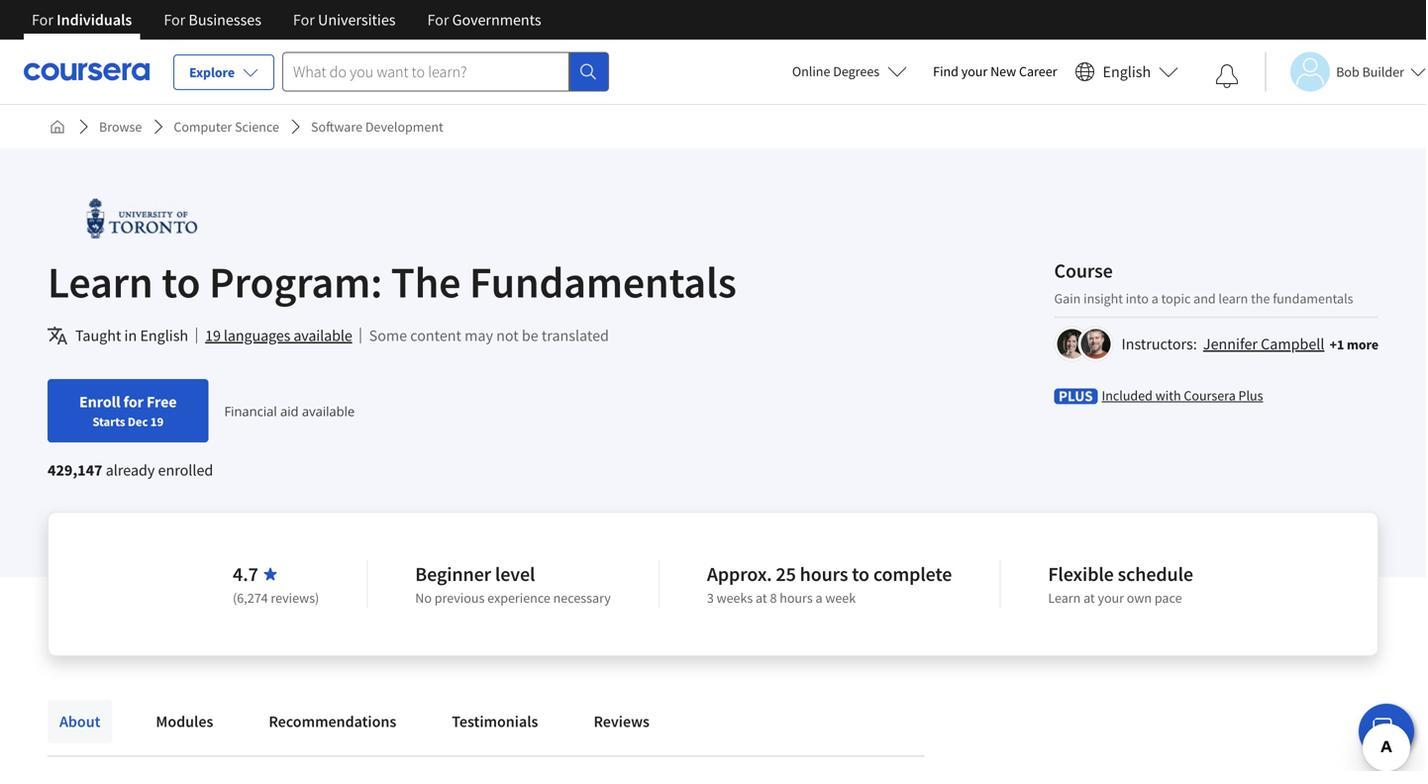 Task type: locate. For each thing, give the bounding box(es) containing it.
0 horizontal spatial 19
[[150, 414, 164, 430]]

0 horizontal spatial english
[[140, 326, 188, 346]]

learn down flexible
[[1048, 589, 1081, 607]]

businesses
[[189, 10, 261, 30]]

4.7
[[233, 562, 258, 587]]

flexible schedule learn at your own pace
[[1048, 562, 1194, 607]]

(6,274
[[233, 589, 268, 607]]

testimonials
[[452, 712, 538, 732]]

1 vertical spatial available
[[302, 402, 355, 420]]

software development
[[311, 118, 444, 136]]

0 vertical spatial to
[[162, 255, 200, 310]]

starts
[[92, 414, 125, 430]]

reviews
[[594, 712, 650, 732]]

for left universities
[[293, 10, 315, 30]]

chat with us image
[[1371, 716, 1403, 748]]

at left 8
[[756, 589, 767, 607]]

at down flexible
[[1084, 589, 1095, 607]]

browse link
[[91, 109, 150, 145]]

reviews link
[[582, 700, 662, 744]]

no
[[415, 589, 432, 607]]

hours up week
[[800, 562, 848, 587]]

taught in english
[[75, 326, 188, 346]]

english right career
[[1103, 62, 1151, 82]]

financial aid available
[[224, 402, 355, 420]]

your right find
[[962, 62, 988, 80]]

1 vertical spatial your
[[1098, 589, 1124, 607]]

and
[[1194, 290, 1216, 308]]

1 horizontal spatial to
[[852, 562, 870, 587]]

1 vertical spatial 19
[[150, 414, 164, 430]]

show notifications image
[[1216, 64, 1239, 88]]

1 vertical spatial learn
[[1048, 589, 1081, 607]]

1 horizontal spatial a
[[1152, 290, 1159, 308]]

available inside button
[[294, 326, 352, 346]]

1 horizontal spatial learn
[[1048, 589, 1081, 607]]

online degrees
[[792, 62, 880, 80]]

included
[[1102, 387, 1153, 405]]

19 inside button
[[205, 326, 221, 346]]

about
[[59, 712, 100, 732]]

+1 more button
[[1330, 335, 1379, 355]]

0 vertical spatial a
[[1152, 290, 1159, 308]]

to up week
[[852, 562, 870, 587]]

enroll
[[79, 392, 120, 412]]

not
[[496, 326, 519, 346]]

own
[[1127, 589, 1152, 607]]

1 for from the left
[[32, 10, 53, 30]]

2 at from the left
[[1084, 589, 1095, 607]]

science
[[235, 118, 279, 136]]

0 vertical spatial english
[[1103, 62, 1151, 82]]

dec
[[128, 414, 148, 430]]

0 horizontal spatial at
[[756, 589, 767, 607]]

already
[[106, 461, 155, 480]]

1 vertical spatial english
[[140, 326, 188, 346]]

program:
[[209, 255, 382, 310]]

weeks
[[717, 589, 753, 607]]

available down program:
[[294, 326, 352, 346]]

to up taught in english at the left top of page
[[162, 255, 200, 310]]

for left businesses
[[164, 10, 185, 30]]

the
[[391, 255, 461, 310]]

1 horizontal spatial english
[[1103, 62, 1151, 82]]

429,147 already enrolled
[[48, 461, 213, 480]]

fundamentals
[[1273, 290, 1354, 308]]

english right in
[[140, 326, 188, 346]]

your left own
[[1098, 589, 1124, 607]]

19 left languages at the left
[[205, 326, 221, 346]]

1 horizontal spatial your
[[1098, 589, 1124, 607]]

1 vertical spatial a
[[816, 589, 823, 607]]

None search field
[[282, 52, 609, 92]]

a right into
[[1152, 290, 1159, 308]]

modules
[[156, 712, 213, 732]]

insight
[[1084, 290, 1123, 308]]

individuals
[[57, 10, 132, 30]]

instructors:
[[1122, 334, 1197, 354]]

aid
[[280, 402, 299, 420]]

new
[[991, 62, 1017, 80]]

recommendations
[[269, 712, 397, 732]]

0 vertical spatial available
[[294, 326, 352, 346]]

fundamentals
[[470, 255, 737, 310]]

for for governments
[[427, 10, 449, 30]]

approx. 25 hours to complete 3 weeks at 8 hours a week
[[707, 562, 952, 607]]

explore button
[[173, 54, 274, 90]]

jennifer
[[1204, 334, 1258, 354]]

topic
[[1162, 290, 1191, 308]]

online degrees button
[[776, 50, 923, 93]]

pace
[[1155, 589, 1182, 607]]

languages
[[224, 326, 290, 346]]

taught
[[75, 326, 121, 346]]

0 vertical spatial learn
[[48, 255, 153, 310]]

to
[[162, 255, 200, 310], [852, 562, 870, 587]]

translated
[[542, 326, 609, 346]]

0 vertical spatial your
[[962, 62, 988, 80]]

computer science
[[174, 118, 279, 136]]

banner navigation
[[16, 0, 557, 40]]

for left individuals
[[32, 10, 53, 30]]

1 at from the left
[[756, 589, 767, 607]]

some content may not be translated
[[369, 326, 609, 346]]

2 for from the left
[[164, 10, 185, 30]]

a left week
[[816, 589, 823, 607]]

english
[[1103, 62, 1151, 82], [140, 326, 188, 346]]

3 for from the left
[[293, 10, 315, 30]]

for businesses
[[164, 10, 261, 30]]

hours right 8
[[780, 589, 813, 607]]

for
[[32, 10, 53, 30], [164, 10, 185, 30], [293, 10, 315, 30], [427, 10, 449, 30]]

0 horizontal spatial learn
[[48, 255, 153, 310]]

0 horizontal spatial a
[[816, 589, 823, 607]]

19
[[205, 326, 221, 346], [150, 414, 164, 430]]

available
[[294, 326, 352, 346], [302, 402, 355, 420]]

a
[[1152, 290, 1159, 308], [816, 589, 823, 607]]

course
[[1055, 259, 1113, 283]]

for up what do you want to learn? text field
[[427, 10, 449, 30]]

What do you want to learn? text field
[[282, 52, 570, 92]]

1 vertical spatial to
[[852, 562, 870, 587]]

computer
[[174, 118, 232, 136]]

schedule
[[1118, 562, 1194, 587]]

jennifer campbell link
[[1204, 334, 1325, 354]]

hours
[[800, 562, 848, 587], [780, 589, 813, 607]]

english button
[[1067, 40, 1187, 104]]

available right aid
[[302, 402, 355, 420]]

coursera image
[[24, 56, 150, 87]]

19 languages available button
[[205, 324, 352, 348]]

to inside approx. 25 hours to complete 3 weeks at 8 hours a week
[[852, 562, 870, 587]]

0 horizontal spatial your
[[962, 62, 988, 80]]

approx.
[[707, 562, 772, 587]]

1 horizontal spatial at
[[1084, 589, 1095, 607]]

0 vertical spatial 19
[[205, 326, 221, 346]]

learn up the taught
[[48, 255, 153, 310]]

week
[[826, 589, 856, 607]]

at
[[756, 589, 767, 607], [1084, 589, 1095, 607]]

19 right dec on the left bottom of page
[[150, 414, 164, 430]]

learn
[[48, 255, 153, 310], [1048, 589, 1081, 607]]

4 for from the left
[[427, 10, 449, 30]]

bob
[[1337, 63, 1360, 81]]

1 horizontal spatial 19
[[205, 326, 221, 346]]



Task type: describe. For each thing, give the bounding box(es) containing it.
25
[[776, 562, 796, 587]]

at inside approx. 25 hours to complete 3 weeks at 8 hours a week
[[756, 589, 767, 607]]

coursera plus image
[[1055, 389, 1098, 405]]

financial aid available button
[[224, 402, 355, 420]]

a inside course gain insight into a topic and learn the fundamentals
[[1152, 290, 1159, 308]]

+1
[[1330, 336, 1345, 354]]

some
[[369, 326, 407, 346]]

enroll for free starts dec 19
[[79, 392, 177, 430]]

learn
[[1219, 290, 1249, 308]]

at inside flexible schedule learn at your own pace
[[1084, 589, 1095, 607]]

financial
[[224, 402, 277, 420]]

with
[[1156, 387, 1181, 405]]

software
[[311, 118, 363, 136]]

19 languages available
[[205, 326, 352, 346]]

429,147
[[48, 461, 103, 480]]

bob builder button
[[1265, 52, 1426, 92]]

jennifer campbell image
[[1058, 329, 1087, 359]]

your inside flexible schedule learn at your own pace
[[1098, 589, 1124, 607]]

plus
[[1239, 387, 1264, 405]]

find your new career link
[[923, 59, 1067, 84]]

for for businesses
[[164, 10, 185, 30]]

testimonials link
[[440, 700, 550, 744]]

complete
[[874, 562, 952, 587]]

degrees
[[833, 62, 880, 80]]

coursera
[[1184, 387, 1236, 405]]

for
[[123, 392, 144, 412]]

online
[[792, 62, 831, 80]]

0 vertical spatial hours
[[800, 562, 848, 587]]

in
[[124, 326, 137, 346]]

about link
[[48, 700, 112, 744]]

available for financial aid available
[[302, 402, 355, 420]]

beginner level no previous experience necessary
[[415, 562, 611, 607]]

builder
[[1363, 63, 1405, 81]]

university of toronto image
[[48, 196, 233, 241]]

enrolled
[[158, 461, 213, 480]]

gain
[[1055, 290, 1081, 308]]

necessary
[[553, 589, 611, 607]]

a inside approx. 25 hours to complete 3 weeks at 8 hours a week
[[816, 589, 823, 607]]

flexible
[[1048, 562, 1114, 587]]

english inside button
[[1103, 62, 1151, 82]]

19 inside enroll for free starts dec 19
[[150, 414, 164, 430]]

for governments
[[427, 10, 542, 30]]

reviews)
[[271, 589, 319, 607]]

content
[[410, 326, 462, 346]]

level
[[495, 562, 535, 587]]

for individuals
[[32, 10, 132, 30]]

previous
[[435, 589, 485, 607]]

instructors: jennifer campbell +1 more
[[1122, 334, 1379, 354]]

learn to program: the fundamentals
[[48, 255, 737, 310]]

3
[[707, 589, 714, 607]]

into
[[1126, 290, 1149, 308]]

universities
[[318, 10, 396, 30]]

the
[[1251, 290, 1270, 308]]

1 vertical spatial hours
[[780, 589, 813, 607]]

learn inside flexible schedule learn at your own pace
[[1048, 589, 1081, 607]]

free
[[147, 392, 177, 412]]

campbell
[[1261, 334, 1325, 354]]

may
[[465, 326, 493, 346]]

computer science link
[[166, 109, 287, 145]]

development
[[365, 118, 444, 136]]

for for universities
[[293, 10, 315, 30]]

experience
[[487, 589, 551, 607]]

modules link
[[144, 700, 225, 744]]

explore
[[189, 63, 235, 81]]

paul gries image
[[1081, 329, 1111, 359]]

for for individuals
[[32, 10, 53, 30]]

8
[[770, 589, 777, 607]]

bob builder
[[1337, 63, 1405, 81]]

for universities
[[293, 10, 396, 30]]

available for 19 languages available
[[294, 326, 352, 346]]

home image
[[50, 119, 65, 135]]

included with coursera plus
[[1102, 387, 1264, 405]]

beginner
[[415, 562, 491, 587]]

course gain insight into a topic and learn the fundamentals
[[1055, 259, 1354, 308]]

0 horizontal spatial to
[[162, 255, 200, 310]]

included with coursera plus link
[[1102, 386, 1264, 406]]

browse
[[99, 118, 142, 136]]

find
[[933, 62, 959, 80]]

governments
[[452, 10, 542, 30]]

find your new career
[[933, 62, 1058, 80]]

be
[[522, 326, 539, 346]]



Task type: vqa. For each thing, say whether or not it's contained in the screenshot.
Beginner
yes



